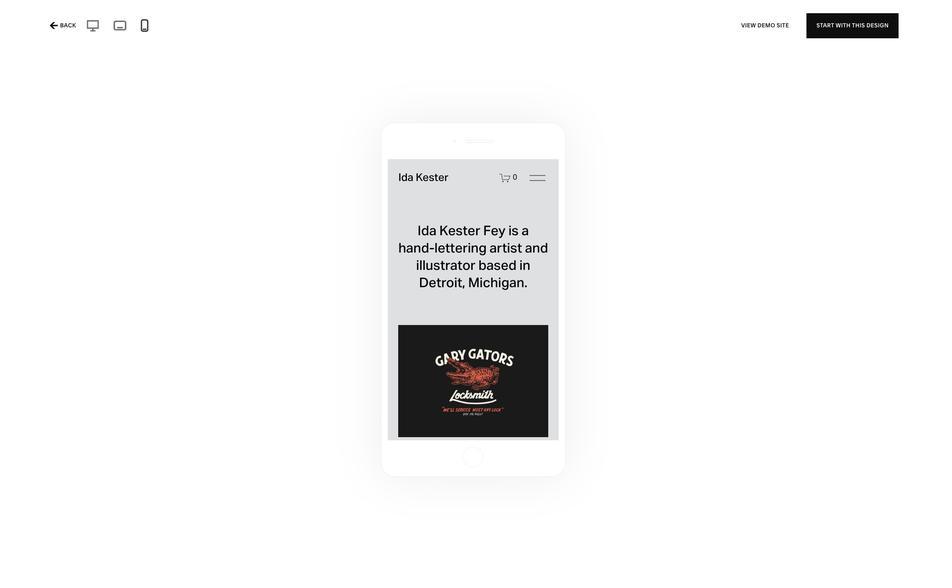Task type: describe. For each thing, give the bounding box(es) containing it.
start with this design button
[[807, 13, 899, 38]]

preview template on a tablet device image
[[111, 18, 129, 33]]

7 - from the left
[[294, 23, 297, 32]]

memberships
[[105, 23, 154, 32]]

store
[[45, 23, 63, 32]]

gates image
[[627, 0, 873, 93]]

6 - from the left
[[258, 23, 261, 32]]

1 - from the left
[[65, 23, 68, 32]]

hawley
[[350, 365, 381, 374]]

portfolio
[[70, 23, 99, 32]]

blog
[[160, 23, 176, 32]]

back
[[60, 22, 76, 29]]

back button
[[47, 16, 79, 36]]

start with this design
[[817, 22, 889, 29]]

preview template on a mobile device image
[[138, 19, 151, 32]]

hawley image
[[350, 155, 596, 356]]

view demo site
[[742, 22, 790, 29]]

online
[[20, 23, 43, 32]]

site
[[777, 22, 790, 29]]

online store - portfolio - memberships - blog - scheduling - courses - services - local business
[[20, 23, 350, 32]]

services
[[263, 23, 293, 32]]

with
[[836, 22, 851, 29]]

scheduling
[[182, 23, 221, 32]]

5 - from the left
[[223, 23, 226, 32]]



Task type: locate. For each thing, give the bounding box(es) containing it.
business
[[319, 23, 350, 32]]

- left blog
[[155, 23, 158, 32]]

- left local
[[294, 23, 297, 32]]

- right courses on the top
[[258, 23, 261, 32]]

view demo site link
[[742, 13, 790, 38]]

- right blog
[[178, 23, 180, 32]]

start
[[817, 22, 835, 29]]

design
[[867, 22, 889, 29]]

courses
[[228, 23, 257, 32]]

this
[[852, 22, 866, 29]]

- left preview template on a tablet device image
[[101, 23, 104, 32]]

4 - from the left
[[178, 23, 180, 32]]

preview template on a desktop device image
[[83, 18, 102, 33]]

2 - from the left
[[101, 23, 104, 32]]

- left courses on the top
[[223, 23, 226, 32]]

demo
[[758, 22, 776, 29]]

3 - from the left
[[155, 23, 158, 32]]

view
[[742, 22, 756, 29]]

-
[[65, 23, 68, 32], [101, 23, 104, 32], [155, 23, 158, 32], [178, 23, 180, 32], [223, 23, 226, 32], [258, 23, 261, 32], [294, 23, 297, 32]]

remove hawley from your favorites list image
[[579, 366, 589, 376]]

local
[[299, 23, 318, 32]]

- right store
[[65, 23, 68, 32]]



Task type: vqa. For each thing, say whether or not it's contained in the screenshot.
Gilden image
no



